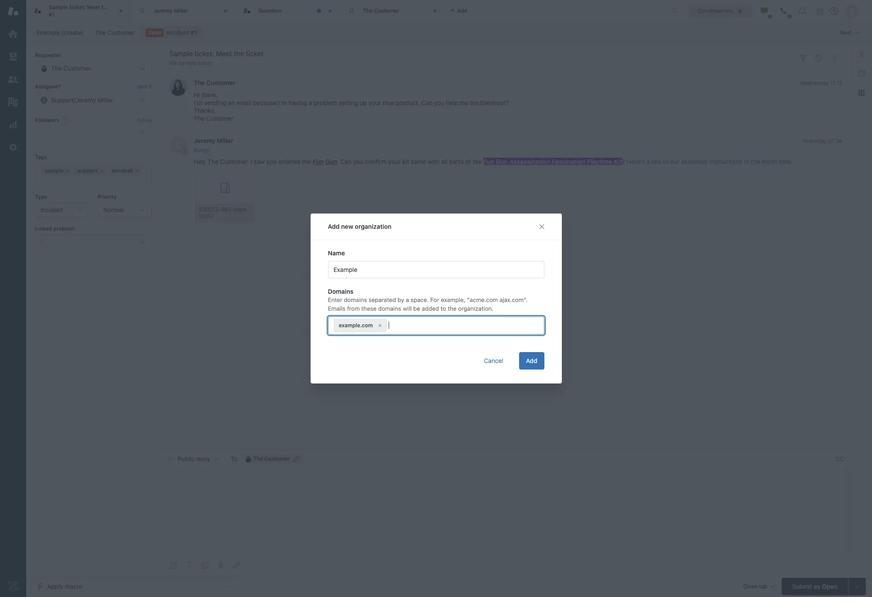 Task type: describe. For each thing, give the bounding box(es) containing it.
product.
[[396, 99, 420, 107]]

close image for the customer
[[431, 7, 439, 15]]

edit user image
[[293, 457, 299, 463]]

to inside domains enter domains separated by a space. for example, "acme.com ajax.com". emails from these domains will be added to the organization.
[[441, 305, 446, 312]]

name
[[328, 250, 345, 257]]

added
[[422, 305, 439, 312]]

instructions
[[710, 158, 743, 165]]

knowledge image
[[858, 70, 865, 77]]

confirm
[[365, 158, 387, 165]]

jeremy miller
[[154, 7, 188, 14]]

sample
[[179, 60, 196, 66]]

of
[[466, 158, 471, 165]]

up
[[360, 99, 367, 107]]

the customer tab
[[340, 0, 445, 22]]

cancel
[[484, 357, 504, 365]]

jeremy miller assign
[[194, 137, 233, 154]]

assign button
[[194, 147, 210, 154]]

2 i'm from the left
[[278, 99, 287, 107]]

1 vertical spatial problem
[[53, 226, 75, 232]]

jeremy miller link
[[194, 137, 233, 145]]

draft mode image
[[170, 563, 177, 570]]

1 horizontal spatial open
[[822, 583, 838, 591]]

"acme.com
[[467, 297, 498, 304]]

customer inside tab
[[374, 7, 399, 14]]

example (create) button
[[31, 27, 90, 39]]

miller for jeremy miller assign
[[217, 137, 233, 145]]

a inside "hi there, i'm sending an email because i'm having a problem setting up your new product. can you help me troubleshoot? thanks, the customer"
[[309, 99, 312, 107]]

your inside "hi there, i'm sending an email because i'm having a problem setting up your new product. can you help me troubleshoot? thanks, the customer"
[[369, 99, 381, 107]]

1 gun from the left
[[325, 158, 337, 165]]

for
[[430, 297, 439, 304]]

space.
[[411, 297, 429, 304]]

with
[[428, 158, 440, 165]]

the right in
[[751, 158, 760, 165]]

0 horizontal spatial domains
[[344, 297, 367, 304]]

yesterday
[[803, 138, 827, 145]]

help
[[446, 99, 458, 107]]

will
[[403, 305, 412, 312]]

zendesk products image
[[817, 9, 824, 15]]

via
[[169, 60, 177, 66]]

customer inside the secondary element
[[107, 29, 135, 36]]

ticket inside sample ticket: meet the ticket #1
[[111, 4, 126, 11]]

reporting image
[[7, 119, 19, 130]]

hi there, i'm sending an email because i'm having a problem setting up your new product. can you help me troubleshoot? thanks, the customer
[[194, 91, 509, 122]]

in
[[745, 158, 749, 165]]

enter
[[328, 297, 342, 304]]

our
[[671, 158, 680, 165]]

conversations button
[[689, 4, 753, 18]]

normal
[[103, 206, 124, 214]]

here's a link to our assembly instructions in the mean time. link
[[627, 158, 793, 165]]

question tab
[[236, 0, 340, 22]]

because
[[253, 99, 277, 107]]

jeremy miller tab
[[131, 0, 236, 22]]

saw
[[254, 158, 265, 165]]

the inside "hi there, i'm sending an email because i'm having a problem setting up your new product. can you help me troubleshoot? thanks, the customer"
[[194, 115, 205, 122]]

i
[[251, 158, 252, 165]]

setting
[[339, 99, 358, 107]]

domains enter domains separated by a space. for example, "acme.com ajax.com". emails from these domains will be added to the organization.
[[328, 288, 528, 312]]

troubleshoot?
[[470, 99, 509, 107]]

add new organization
[[328, 223, 392, 231]]

assignee*
[[35, 84, 61, 90]]

cc button
[[836, 456, 845, 464]]

1 i'm from the left
[[194, 99, 202, 107]]

problem inside "hi there, i'm sending an email because i'm having a problem setting up your new product. can you help me troubleshoot? thanks, the customer"
[[314, 99, 337, 107]]

me
[[460, 99, 469, 107]]

the customer inside tab
[[363, 7, 399, 14]]

to
[[231, 456, 238, 463]]

07:36
[[828, 138, 843, 145]]

cancel button
[[477, 353, 511, 370]]

2 gun from the left
[[496, 158, 508, 165]]

?
[[622, 158, 625, 165]]

the inside the secondary element
[[95, 29, 106, 36]]

Subject field
[[168, 48, 794, 59]]

the customer link inside conversationlabel log
[[194, 79, 235, 87]]

admin image
[[7, 142, 19, 153]]

Yesterday 07:36 text field
[[803, 138, 843, 145]]

tab containing sample ticket: meet the ticket
[[26, 0, 131, 22]]

these
[[362, 305, 377, 312]]

assign
[[194, 147, 210, 154]]

playtime
[[587, 158, 612, 165]]

next button
[[835, 26, 866, 40]]

ajax.com".
[[500, 297, 528, 304]]

you inside "hi there, i'm sending an email because i'm having a problem setting up your new product. can you help me troubleshoot? thanks, the customer"
[[434, 99, 445, 107]]

yesterday 07:36
[[803, 138, 843, 145]]

new inside "hi there, i'm sending an email because i'm having a problem setting up your new product. can you help me troubleshoot? thanks, the customer"
[[383, 99, 394, 107]]

the customer inside the secondary element
[[95, 29, 135, 36]]

incident
[[41, 206, 63, 214]]

the inside domains enter domains separated by a space. for example, "acme.com ajax.com". emails from these domains will be added to the organization.
[[448, 305, 457, 312]]

incident button
[[35, 203, 89, 217]]

customer inside "hi there, i'm sending an email because i'm having a problem setting up your new product. can you help me troubleshoot? thanks, the customer"
[[206, 115, 234, 122]]

email
[[236, 99, 251, 107]]

sample
[[49, 4, 68, 11]]

.
[[337, 158, 339, 165]]

kit
[[614, 158, 622, 165]]

parts
[[449, 158, 464, 165]]

customer@example.com image
[[245, 456, 252, 463]]

conversations
[[698, 7, 733, 14]]

take it
[[137, 84, 152, 90]]

tags
[[35, 154, 47, 161]]

zendesk support image
[[7, 6, 19, 17]]

add for add new organization
[[328, 223, 340, 231]]

jeremy for jeremy miller assign
[[194, 137, 216, 145]]

the right of
[[473, 158, 482, 165]]

submit
[[793, 583, 812, 591]]

all
[[441, 158, 448, 165]]

thanks,
[[194, 107, 216, 115]]

wednesday
[[801, 80, 829, 87]]

assassination
[[510, 158, 550, 165]]

example.com
[[339, 322, 373, 329]]

events image
[[816, 54, 823, 61]]

assembly
[[681, 158, 708, 165]]

to inside conversationlabel log
[[663, 158, 669, 165]]

ordered
[[278, 158, 301, 165]]

follow button
[[137, 117, 152, 124]]

insert emojis image
[[202, 563, 209, 570]]



Task type: locate. For each thing, give the bounding box(es) containing it.
open right as
[[822, 583, 838, 591]]

the right meet
[[101, 4, 110, 11]]

your right up
[[369, 99, 381, 107]]

1 vertical spatial jeremy
[[194, 137, 216, 145]]

wednesday 11:15
[[801, 80, 843, 87]]

add up name at the left of the page
[[328, 223, 340, 231]]

domains up from
[[344, 297, 367, 304]]

Wednesday 11:15 text field
[[801, 80, 843, 87]]

1 horizontal spatial your
[[388, 158, 401, 165]]

2 horizontal spatial close image
[[431, 7, 439, 15]]

1 horizontal spatial domains
[[378, 305, 401, 312]]

1 horizontal spatial gun
[[496, 158, 508, 165]]

0 horizontal spatial jeremy
[[154, 7, 173, 14]]

add attachment image
[[217, 563, 224, 570]]

3 close image from the left
[[431, 7, 439, 15]]

the
[[101, 4, 110, 11], [302, 158, 311, 165], [473, 158, 482, 165], [751, 158, 760, 165], [448, 305, 457, 312]]

the inside sample ticket: meet the ticket #1
[[101, 4, 110, 11]]

organization.
[[458, 305, 494, 312]]

customer context image
[[858, 51, 865, 58]]

1 horizontal spatial miller
[[217, 137, 233, 145]]

0 vertical spatial open
[[148, 29, 162, 36]]

add for add
[[526, 357, 537, 365]]

0 vertical spatial jeremy
[[154, 7, 173, 14]]

ticket right sample
[[198, 60, 211, 66]]

add right cancel
[[526, 357, 537, 365]]

add button
[[519, 353, 544, 370]]

submit as open
[[793, 583, 838, 591]]

the inside the customer tab
[[363, 7, 373, 14]]

add link (cmd k) image
[[233, 563, 240, 570]]

a inside domains enter domains separated by a space. for example, "acme.com ajax.com". emails from these domains will be added to the organization.
[[406, 297, 409, 304]]

webp
[[199, 213, 214, 220]]

new left organization
[[341, 223, 353, 231]]

normal button
[[98, 203, 152, 217]]

views image
[[7, 51, 19, 62]]

close image inside the customer tab
[[431, 7, 439, 15]]

problem
[[314, 99, 337, 107], [53, 226, 75, 232]]

0 horizontal spatial problem
[[53, 226, 75, 232]]

separated
[[369, 297, 396, 304]]

take
[[137, 84, 147, 90]]

2 avatar image from the top
[[169, 137, 187, 154]]

linked problem
[[35, 226, 75, 232]]

miller up customer, in the top left of the page
[[217, 137, 233, 145]]

close image
[[117, 7, 125, 15]]

priority
[[98, 194, 117, 200]]

came
[[411, 158, 426, 165]]

you right saw
[[267, 158, 277, 165]]

1 horizontal spatial ticket
[[198, 60, 211, 66]]

2 close image from the left
[[326, 7, 335, 15]]

add new organization dialog
[[311, 214, 562, 384]]

next
[[840, 29, 852, 36]]

main element
[[0, 0, 26, 598]]

avatar image left 'hi'
[[169, 79, 187, 96]]

can right .
[[341, 158, 352, 165]]

0 vertical spatial to
[[663, 158, 669, 165]]

gun left 'assassination'
[[496, 158, 508, 165]]

1 vertical spatial to
[[441, 305, 446, 312]]

a left link
[[647, 158, 650, 165]]

mean
[[762, 158, 777, 165]]

open down jeremy miller
[[148, 29, 162, 36]]

1 horizontal spatial to
[[663, 158, 669, 165]]

the right ordered
[[302, 158, 311, 165]]

1 vertical spatial ticket
[[198, 60, 211, 66]]

1 horizontal spatial fun
[[484, 158, 495, 165]]

type
[[35, 194, 48, 200]]

domains
[[344, 297, 367, 304], [378, 305, 401, 312]]

avatar image
[[169, 79, 187, 96], [169, 137, 187, 154]]

conversationlabel log
[[161, 72, 851, 450]]

0 horizontal spatial can
[[341, 158, 352, 165]]

close image
[[221, 7, 230, 15], [326, 7, 335, 15], [431, 7, 439, 15]]

the customer link down close icon
[[89, 27, 140, 39]]

0 horizontal spatial to
[[441, 305, 446, 312]]

avatar image left assign
[[169, 137, 187, 154]]

example (create)
[[36, 29, 84, 36]]

i'm down 'hi'
[[194, 99, 202, 107]]

jeremy
[[154, 7, 173, 14], [194, 137, 216, 145]]

via sample ticket
[[169, 60, 211, 66]]

a right "having"
[[309, 99, 312, 107]]

organizations image
[[7, 96, 19, 108]]

fun left .
[[313, 158, 324, 165]]

add inside button
[[526, 357, 537, 365]]

new inside dialog
[[341, 223, 353, 231]]

by
[[398, 297, 404, 304]]

jeremy for jeremy miller
[[154, 7, 173, 14]]

1 vertical spatial a
[[647, 158, 650, 165]]

1 close image from the left
[[221, 7, 230, 15]]

having
[[289, 99, 307, 107]]

1 vertical spatial new
[[341, 223, 353, 231]]

0 horizontal spatial open
[[148, 29, 162, 36]]

1 horizontal spatial can
[[422, 99, 433, 107]]

open inside 'open' link
[[148, 29, 162, 36]]

2 vertical spatial a
[[406, 297, 409, 304]]

new left product.
[[383, 99, 394, 107]]

0 horizontal spatial the customer link
[[89, 27, 140, 39]]

get started image
[[7, 28, 19, 40]]

format text image
[[186, 563, 193, 570]]

secondary element
[[26, 24, 872, 41]]

0 vertical spatial can
[[422, 99, 433, 107]]

miller
[[174, 7, 188, 14], [217, 137, 233, 145]]

the
[[363, 7, 373, 14], [95, 29, 106, 36], [194, 79, 205, 87], [194, 115, 205, 122], [208, 158, 219, 165], [253, 456, 263, 463]]

0 vertical spatial domains
[[344, 297, 367, 304]]

0 vertical spatial problem
[[314, 99, 337, 107]]

1 horizontal spatial add
[[526, 357, 537, 365]]

to
[[663, 158, 669, 165], [441, 305, 446, 312]]

tabs tab list
[[26, 0, 664, 22]]

domains
[[328, 288, 354, 296]]

1 horizontal spatial you
[[353, 158, 364, 165]]

Name text field
[[328, 262, 544, 279]]

miller inside tab
[[174, 7, 188, 14]]

jeremy inside jeremy miller assign
[[194, 137, 216, 145]]

0 vertical spatial your
[[369, 99, 381, 107]]

close modal image
[[538, 224, 545, 231]]

1 horizontal spatial a
[[406, 297, 409, 304]]

0 vertical spatial miller
[[174, 7, 188, 14]]

problem left setting
[[314, 99, 337, 107]]

0 horizontal spatial gun
[[325, 158, 337, 165]]

miller for jeremy miller
[[174, 7, 188, 14]]

0 vertical spatial add
[[328, 223, 340, 231]]

jeremy up assign
[[194, 137, 216, 145]]

1 vertical spatial avatar image
[[169, 137, 187, 154]]

None text field
[[388, 318, 392, 334]]

from
[[347, 305, 360, 312]]

2 fun from the left
[[484, 158, 495, 165]]

follow
[[137, 117, 152, 123]]

0 horizontal spatial i'm
[[194, 99, 202, 107]]

fun
[[313, 158, 324, 165], [484, 158, 495, 165]]

i'm left "having"
[[278, 99, 287, 107]]

tab
[[26, 0, 131, 22]]

0 horizontal spatial new
[[341, 223, 353, 231]]

0 vertical spatial ticket
[[111, 4, 126, 11]]

1 fun from the left
[[313, 158, 324, 165]]

0 horizontal spatial ticket
[[111, 4, 126, 11]]

close image inside jeremy miller tab
[[221, 7, 230, 15]]

the customer inside conversationlabel log
[[194, 79, 235, 87]]

to left our
[[663, 158, 669, 165]]

be
[[413, 305, 420, 312]]

ticket right meet
[[111, 4, 126, 11]]

1 horizontal spatial i'm
[[278, 99, 287, 107]]

an
[[228, 99, 235, 107]]

11:15
[[831, 80, 843, 87]]

1 horizontal spatial jeremy
[[194, 137, 216, 145]]

time.
[[779, 158, 793, 165]]

emails
[[328, 305, 346, 312]]

0 vertical spatial avatar image
[[169, 79, 187, 96]]

customers image
[[7, 74, 19, 85]]

0 vertical spatial a
[[309, 99, 312, 107]]

miller up 'open' link
[[174, 7, 188, 14]]

a right the by
[[406, 297, 409, 304]]

as
[[814, 583, 821, 591]]

1 vertical spatial open
[[822, 583, 838, 591]]

jeremy inside jeremy miller tab
[[154, 7, 173, 14]]

1 vertical spatial add
[[526, 357, 537, 365]]

0 horizontal spatial fun
[[313, 158, 324, 165]]

ticket
[[111, 4, 126, 11], [198, 60, 211, 66]]

customer,
[[220, 158, 249, 165]]

domains down 'separated'
[[378, 305, 401, 312]]

you left confirm
[[353, 158, 364, 165]]

fascination
[[552, 158, 586, 165]]

your left 'kit'
[[388, 158, 401, 165]]

open link
[[140, 27, 203, 39]]

take it button
[[137, 83, 152, 92]]

fun right of
[[484, 158, 495, 165]]

0 horizontal spatial add
[[328, 223, 340, 231]]

none text field inside add new organization dialog
[[388, 318, 392, 334]]

gun right ordered
[[325, 158, 337, 165]]

remove image
[[377, 323, 383, 329]]

hey, the customer, i saw you ordered the fun gun . can you confirm your kit came with all parts of the fun gun assassination fascination playtime kit ? here's a link to our assembly instructions in the mean time.
[[194, 158, 793, 165]]

there,
[[201, 91, 218, 99]]

new
[[383, 99, 394, 107], [341, 223, 353, 231]]

1 horizontal spatial the customer link
[[194, 79, 235, 87]]

0 vertical spatial new
[[383, 99, 394, 107]]

webp link
[[195, 173, 255, 224]]

the customer link up there,
[[194, 79, 235, 87]]

you left help
[[434, 99, 445, 107]]

1 vertical spatial the customer link
[[194, 79, 235, 87]]

zendesk image
[[7, 581, 19, 592]]

organization
[[355, 223, 392, 231]]

close image inside question tab
[[326, 7, 335, 15]]

sample ticket: meet the ticket #1
[[49, 4, 126, 18]]

the customer link inside the secondary element
[[89, 27, 140, 39]]

miller inside jeremy miller assign
[[217, 137, 233, 145]]

can inside "hi there, i'm sending an email because i'm having a problem setting up your new product. can you help me troubleshoot? thanks, the customer"
[[422, 99, 433, 107]]

linked
[[35, 226, 52, 232]]

a
[[309, 99, 312, 107], [647, 158, 650, 165], [406, 297, 409, 304]]

0 horizontal spatial close image
[[221, 7, 230, 15]]

kit
[[403, 158, 409, 165]]

gun
[[325, 158, 337, 165], [496, 158, 508, 165]]

#1
[[49, 11, 55, 18]]

problem down incident popup button at the top of page
[[53, 226, 75, 232]]

0 horizontal spatial miller
[[174, 7, 188, 14]]

get help image
[[831, 7, 838, 15]]

1 horizontal spatial new
[[383, 99, 394, 107]]

meet
[[87, 4, 100, 11]]

the down example,
[[448, 305, 457, 312]]

2 horizontal spatial a
[[647, 158, 650, 165]]

1 avatar image from the top
[[169, 79, 187, 96]]

you
[[434, 99, 445, 107], [267, 158, 277, 165], [353, 158, 364, 165]]

the customer
[[363, 7, 399, 14], [95, 29, 135, 36], [194, 79, 235, 87], [253, 456, 290, 463]]

1 vertical spatial your
[[388, 158, 401, 165]]

apps image
[[858, 89, 865, 96]]

jeremy up 'open' link
[[154, 7, 173, 14]]

2 horizontal spatial you
[[434, 99, 445, 107]]

customer
[[374, 7, 399, 14], [107, 29, 135, 36], [206, 79, 235, 87], [206, 115, 234, 122], [265, 456, 290, 463]]

hey,
[[194, 158, 206, 165]]

can right product.
[[422, 99, 433, 107]]

0 horizontal spatial you
[[267, 158, 277, 165]]

1 horizontal spatial close image
[[326, 7, 335, 15]]

open
[[148, 29, 162, 36], [822, 583, 838, 591]]

hi
[[194, 91, 200, 99]]

1 vertical spatial domains
[[378, 305, 401, 312]]

cc
[[836, 456, 844, 463]]

0 vertical spatial the customer link
[[89, 27, 140, 39]]

close image for jeremy miller
[[221, 7, 230, 15]]

to down example,
[[441, 305, 446, 312]]

0 horizontal spatial your
[[369, 99, 381, 107]]

1 horizontal spatial problem
[[314, 99, 337, 107]]

1 vertical spatial can
[[341, 158, 352, 165]]

0 horizontal spatial a
[[309, 99, 312, 107]]

1 vertical spatial miller
[[217, 137, 233, 145]]

i'm
[[194, 99, 202, 107], [278, 99, 287, 107]]

(create)
[[62, 29, 84, 36]]



Task type: vqa. For each thing, say whether or not it's contained in the screenshot.
left to
yes



